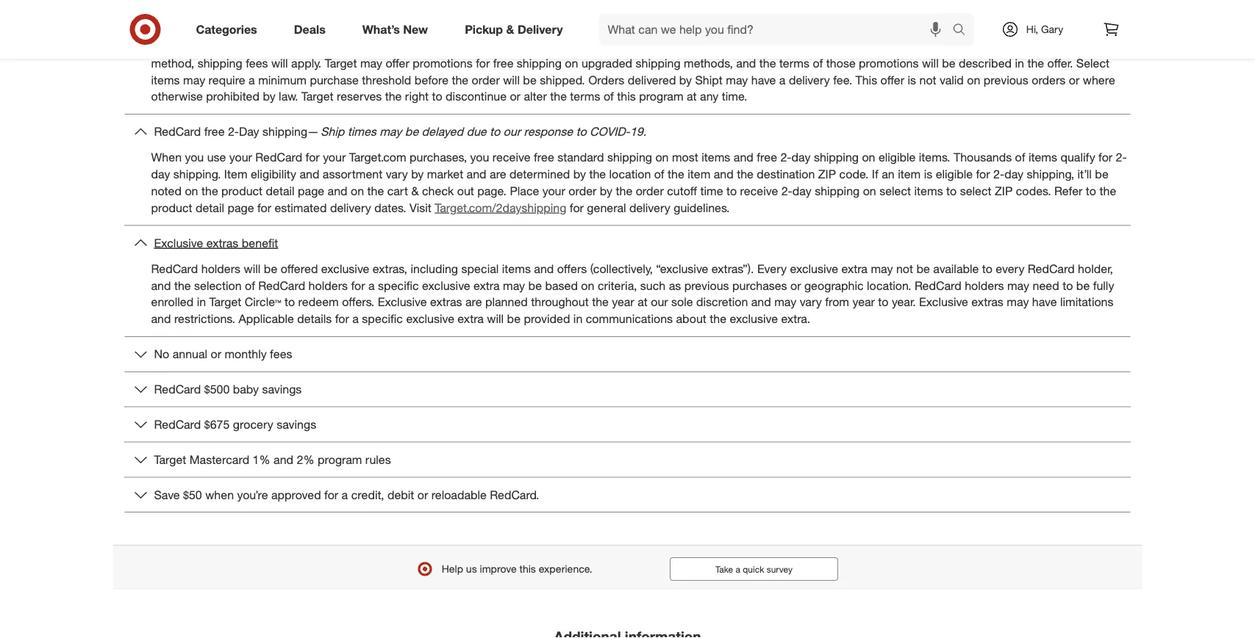Task type: describe. For each thing, give the bounding box(es) containing it.
2- down thousands
[[993, 167, 1005, 182]]

$675
[[204, 418, 230, 432]]

2%
[[297, 453, 314, 467]]

0 vertical spatial detail
[[266, 184, 295, 198]]

for down thousands
[[976, 167, 990, 182]]

estimated
[[275, 201, 327, 215]]

day up the noted
[[151, 167, 170, 182]]

1 horizontal spatial as
[[688, 39, 700, 53]]

and up 'out'
[[467, 167, 486, 182]]

and inside target mastercard 1% and 2% program rules dropdown button
[[274, 453, 293, 467]]

purchases,
[[410, 150, 467, 165]]

a inside dropdown button
[[342, 488, 348, 502]]

items up shipping,
[[1029, 150, 1057, 165]]

on down code.
[[863, 184, 876, 198]]

baby
[[233, 383, 259, 397]]

not inside redcard holders will be offered exclusive extras, including special items and offers (collectively, "exclusive extras"). every exclusive extra may not be available to every redcard holder, and the selection of redcard holders for a specific exclusive extra may be based on criteria, such as previous purchases or geographic location. redcard holders may need to be fully enrolled in target circle™ to redeem offers. exclusive extras are planned throughout the year at our sole discretion and may vary from year to year. exclusive extras may have limitations and restrictions. applicable details for a specific exclusive extra will be provided in communications about the exclusive extra.
[[896, 262, 913, 276]]

purchases.
[[212, 39, 269, 53]]

1 vertical spatial specific
[[362, 312, 403, 326]]

0 vertical spatial specific
[[378, 279, 419, 293]]

extras inside dropdown button
[[206, 236, 238, 250]]

for up offers.
[[351, 279, 365, 293]]

by up check
[[411, 167, 424, 182]]

on down reloadable
[[343, 39, 356, 53]]

0 vertical spatial extra
[[841, 262, 868, 276]]

a down apo/fpo
[[779, 73, 786, 87]]

1 horizontal spatial &
[[506, 22, 514, 36]]

exclusive extras benefit button
[[125, 226, 1130, 261]]

law.
[[279, 89, 298, 104]]

or left alter
[[510, 89, 521, 104]]

on down the described
[[967, 73, 980, 87]]

for down —
[[306, 150, 320, 165]]

for right qualify
[[1099, 150, 1113, 165]]

will up the described
[[953, 22, 969, 37]]

2 vertical spatial in
[[573, 312, 583, 326]]

1 horizontal spatial product
[[221, 184, 263, 198]]

orders
[[588, 73, 624, 87]]

redcard down offered
[[258, 279, 305, 293]]

and down purchases
[[751, 295, 771, 310]]

year.
[[892, 295, 916, 310]]

2 horizontal spatial holders
[[965, 279, 1004, 293]]

is inside the when you use your redcard reloadable account, target debit card, target credit card or target™ mastercard® (each, a "redcard™") on target.com, you will receive free shipping on your target.com purchases. offer applies on standard shipping to all 50 states and the district of columbia as well as apo/fpo addresses and puerto rico. if you upgrade your shipping method, shipping fees will apply. target may offer promotions for free shipping on upgraded shipping methods, and the terms of those promotions will be described in the offer. select items may require a minimum purchase threshold before the order will be shipped. orders delivered by shipt may have a delivery fee. this offer is not valid on previous orders or where otherwise prohibited by law. target reserves the right to discontinue or alter the terms of this program at any time.
[[908, 73, 916, 87]]

no annual or monthly fees
[[154, 347, 292, 362]]

day up codes.
[[1005, 167, 1024, 182]]

to left every
[[982, 262, 993, 276]]

to down the location.
[[878, 295, 889, 310]]

this
[[855, 73, 877, 87]]

savings for redcard $675 grocery savings
[[277, 418, 316, 432]]

delivery inside the when you use your redcard reloadable account, target debit card, target credit card or target™ mastercard® (each, a "redcard™") on target.com, you will receive free shipping on your target.com purchases. offer applies on standard shipping to all 50 states and the district of columbia as well as apo/fpo addresses and puerto rico. if you upgrade your shipping method, shipping fees will apply. target may offer promotions for free shipping on upgraded shipping methods, and the terms of those promotions will be described in the offer. select items may require a minimum purchase threshold before the order will be shipped. orders delivered by shipt may have a delivery fee. this offer is not valid on previous orders or where otherwise prohibited by law. target reserves the right to discontinue or alter the terms of this program at any time.
[[789, 73, 830, 87]]

2 horizontal spatial order
[[636, 184, 664, 198]]

monthly
[[225, 347, 267, 362]]

circle™
[[245, 295, 281, 310]]

be left delayed
[[405, 125, 418, 139]]

fees inside dropdown button
[[270, 347, 292, 362]]

enrolled
[[151, 295, 194, 310]]

location.
[[867, 279, 911, 293]]

code.
[[839, 167, 869, 182]]

restrictions.
[[174, 312, 235, 326]]

use for when you use your redcard for your target.com purchases, you receive free standard shipping on most items and free 2-day shipping on eligible items. thousands of items qualify for 2- day shipping. item eligibility and assortment vary by market and are determined by the location of the item and the destination zip code. if an item is eligible for 2-day shipping, it'll be noted on the product detail page and on the cart & check out page. place your order by the order cutoff time to receive 2-day shipping on select items to select zip codes. refer to the product detail page for estimated delivery dates. visit
[[207, 150, 226, 165]]

be up limitations
[[1076, 279, 1090, 293]]

the up the enrolled
[[174, 279, 191, 293]]

the down threshold at left top
[[385, 89, 402, 104]]

out
[[457, 184, 474, 198]]

you down search at right top
[[956, 39, 975, 53]]

$50
[[183, 488, 202, 502]]

redcard $500 baby savings
[[154, 383, 302, 397]]

reloadable
[[306, 22, 365, 37]]

to right time
[[726, 184, 737, 198]]

for inside the when you use your redcard reloadable account, target debit card, target credit card or target™ mastercard® (each, a "redcard™") on target.com, you will receive free shipping on your target.com purchases. offer applies on standard shipping to all 50 states and the district of columbia as well as apo/fpo addresses and puerto rico. if you upgrade your shipping method, shipping fees will apply. target may offer promotions for free shipping on upgraded shipping methods, and the terms of those promotions will be described in the offer. select items may require a minimum purchase threshold before the order will be shipped. orders delivered by shipt may have a delivery fee. this offer is not valid on previous orders or where otherwise prohibited by law. target reserves the right to discontinue or alter the terms of this program at any time.
[[476, 56, 490, 70]]

items inside redcard holders will be offered exclusive extras, including special items and offers (collectively, "exclusive extras"). every exclusive extra may not be available to every redcard holder, and the selection of redcard holders for a specific exclusive extra may be based on criteria, such as previous purchases or geographic location. redcard holders may need to be fully enrolled in target circle™ to redeem offers. exclusive extras are planned throughout the year at our sole discretion and may vary from year to year. exclusive extras may have limitations and restrictions. applicable details for a specific exclusive extra will be provided in communications about the exclusive extra.
[[502, 262, 531, 276]]

and down apo/fpo
[[736, 56, 756, 70]]

discontinue
[[446, 89, 507, 104]]

1 horizontal spatial terms
[[779, 56, 810, 70]]

on up select
[[1086, 22, 1099, 37]]

2 horizontal spatial exclusive
[[919, 295, 968, 310]]

the left 'cart'
[[367, 184, 384, 198]]

of inside redcard holders will be offered exclusive extras, including special items and offers (collectively, "exclusive extras"). every exclusive extra may not be available to every redcard holder, and the selection of redcard holders for a specific exclusive extra may be based on criteria, such as previous purchases or geographic location. redcard holders may need to be fully enrolled in target circle™ to redeem offers. exclusive extras are planned throughout the year at our sole discretion and may vary from year to year. exclusive extras may have limitations and restrictions. applicable details for a specific exclusive extra will be provided in communications about the exclusive extra.
[[245, 279, 255, 293]]

if inside when you use your redcard for your target.com purchases, you receive free standard shipping on most items and free 2-day shipping on eligible items. thousands of items qualify for 2- day shipping. item eligibility and assortment vary by market and are determined by the location of the item and the destination zip code. if an item is eligible for 2-day shipping, it'll be noted on the product detail page and on the cart & check out page. place your order by the order cutoff time to receive 2-day shipping on select items to select zip codes. refer to the product detail page for estimated delivery dates. visit
[[872, 167, 878, 182]]

when for when you use your redcard for your target.com purchases, you receive free standard shipping on most items and free 2-day shipping on eligible items. thousands of items qualify for 2- day shipping. item eligibility and assortment vary by market and are determined by the location of the item and the destination zip code. if an item is eligible for 2-day shipping, it'll be noted on the product detail page and on the cart & check out page. place your order by the order cutoff time to receive 2-day shipping on select items to select zip codes. refer to the product detail page for estimated delivery dates. visit
[[151, 150, 182, 165]]

provided
[[524, 312, 570, 326]]

when for when you use your redcard reloadable account, target debit card, target credit card or target™ mastercard® (each, a "redcard™") on target.com, you will receive free shipping on your target.com purchases. offer applies on standard shipping to all 50 states and the district of columbia as well as apo/fpo addresses and puerto rico. if you upgrade your shipping method, shipping fees will apply. target may offer promotions for free shipping on upgraded shipping methods, and the terms of those promotions will be described in the offer. select items may require a minimum purchase threshold before the order will be shipped. orders delivered by shipt may have a delivery fee. this offer is not valid on previous orders or where otherwise prohibited by law. target reserves the right to discontinue or alter the terms of this program at any time.
[[151, 22, 182, 37]]

previous inside the when you use your redcard reloadable account, target debit card, target credit card or target™ mastercard® (each, a "redcard™") on target.com, you will receive free shipping on your target.com purchases. offer applies on standard shipping to all 50 states and the district of columbia as well as apo/fpo addresses and puerto rico. if you upgrade your shipping method, shipping fees will apply. target may offer promotions for free shipping on upgraded shipping methods, and the terms of those promotions will be described in the offer. select items may require a minimum purchase threshold before the order will be shipped. orders delivered by shipt may have a delivery fee. this offer is not valid on previous orders or where otherwise prohibited by law. target reserves the right to discontinue or alter the terms of this program at any time.
[[984, 73, 1028, 87]]

redcard inside dropdown button
[[154, 383, 201, 397]]

such
[[640, 279, 666, 293]]

method,
[[151, 56, 194, 70]]

shipped.
[[540, 73, 585, 87]]

on left most
[[655, 150, 669, 165]]

the left the location
[[589, 167, 606, 182]]

will down "states"
[[503, 73, 520, 87]]

shipt
[[695, 73, 723, 87]]

annual
[[173, 347, 207, 362]]

survey
[[767, 564, 793, 575]]

delivery
[[518, 22, 563, 36]]

be left based
[[528, 279, 542, 293]]

target.com/2dayshipping link
[[435, 201, 566, 215]]

the down discretion
[[710, 312, 726, 326]]

otherwise
[[151, 89, 203, 104]]

or right card
[[616, 22, 627, 37]]

1 vertical spatial product
[[151, 201, 192, 215]]

card
[[587, 22, 613, 37]]

and up those
[[855, 39, 875, 53]]

item
[[224, 167, 247, 182]]

be up alter
[[523, 73, 537, 87]]

limitations
[[1060, 295, 1114, 310]]

at inside redcard holders will be offered exclusive extras, including special items and offers (collectively, "exclusive extras"). every exclusive extra may not be available to every redcard holder, and the selection of redcard holders for a specific exclusive extra may be based on criteria, such as previous purchases or geographic location. redcard holders may need to be fully enrolled in target circle™ to redeem offers. exclusive extras are planned throughout the year at our sole discretion and may vary from year to year. exclusive extras may have limitations and restrictions. applicable details for a specific exclusive extra will be provided in communications about the exclusive extra.
[[638, 295, 648, 310]]

1 horizontal spatial exclusive
[[378, 295, 427, 310]]

every
[[996, 262, 1025, 276]]

"redcard™")
[[782, 22, 847, 37]]

eligibility
[[251, 167, 296, 182]]

1 vertical spatial terms
[[570, 89, 600, 104]]

and up based
[[534, 262, 554, 276]]

when you use your redcard for your target.com purchases, you receive free standard shipping on most items and free 2-day shipping on eligible items. thousands of items qualify for 2- day shipping. item eligibility and assortment vary by market and are determined by the location of the item and the destination zip code. if an item is eligible for 2-day shipping, it'll be noted on the product detail page and on the cart & check out page. place your order by the order cutoff time to receive 2-day shipping on select items to select zip codes. refer to the product detail page for estimated delivery dates. visit
[[151, 150, 1127, 215]]

target down purchase
[[301, 89, 333, 104]]

what's new
[[362, 22, 428, 36]]

1%
[[253, 453, 270, 467]]

pickup & delivery
[[465, 22, 563, 36]]

program inside the when you use your redcard reloadable account, target debit card, target credit card or target™ mastercard® (each, a "redcard™") on target.com, you will receive free shipping on your target.com purchases. offer applies on standard shipping to all 50 states and the district of columbia as well as apo/fpo addresses and puerto rico. if you upgrade your shipping method, shipping fees will apply. target may offer promotions for free shipping on upgraded shipping methods, and the terms of those promotions will be described in the offer. select items may require a minimum purchase threshold before the order will be shipped. orders delivered by shipt may have a delivery fee. this offer is not valid on previous orders or where otherwise prohibited by law. target reserves the right to discontinue or alter the terms of this program at any time.
[[639, 89, 683, 104]]

of down addresses on the right top
[[813, 56, 823, 70]]

is inside when you use your redcard for your target.com purchases, you receive free standard shipping on most items and free 2-day shipping on eligible items. thousands of items qualify for 2- day shipping. item eligibility and assortment vary by market and are determined by the location of the item and the destination zip code. if an item is eligible for 2-day shipping, it'll be noted on the product detail page and on the cart & check out page. place your order by the order cutoff time to receive 2-day shipping on select items to select zip codes. refer to the product detail page for estimated delivery dates. visit
[[924, 167, 932, 182]]

search
[[946, 24, 981, 38]]

if inside the when you use your redcard reloadable account, target debit card, target credit card or target™ mastercard® (each, a "redcard™") on target.com, you will receive free shipping on your target.com purchases. offer applies on standard shipping to all 50 states and the district of columbia as well as apo/fpo addresses and puerto rico. if you upgrade your shipping method, shipping fees will apply. target may offer promotions for free shipping on upgraded shipping methods, and the terms of those promotions will be described in the offer. select items may require a minimum purchase threshold before the order will be shipped. orders delivered by shipt may have a delivery fee. this offer is not valid on previous orders or where otherwise prohibited by law. target reserves the right to discontinue or alter the terms of this program at any time.
[[946, 39, 953, 53]]

items down items.
[[914, 184, 943, 198]]

to right need
[[1063, 279, 1073, 293]]

location
[[609, 167, 651, 182]]

target up "states"
[[516, 22, 548, 37]]

redcard down 'available'
[[915, 279, 961, 293]]

free up 'determined'
[[534, 150, 554, 165]]

day
[[239, 125, 259, 139]]

no
[[154, 347, 169, 362]]

qualify
[[1061, 150, 1095, 165]]

search button
[[946, 13, 981, 49]]

0 horizontal spatial zip
[[818, 167, 836, 182]]

our inside redcard holders will be offered exclusive extras, including special items and offers (collectively, "exclusive extras"). every exclusive extra may not be available to every redcard holder, and the selection of redcard holders for a specific exclusive extra may be based on criteria, such as previous purchases or geographic location. redcard holders may need to be fully enrolled in target circle™ to redeem offers. exclusive extras are planned throughout the year at our sole discretion and may vary from year to year. exclusive extras may have limitations and restrictions. applicable details for a specific exclusive extra will be provided in communications about the exclusive extra.
[[651, 295, 668, 310]]

right
[[405, 89, 429, 104]]

and down assortment
[[328, 184, 347, 198]]

be down planned
[[507, 312, 521, 326]]

and up estimated
[[300, 167, 319, 182]]

debit
[[454, 22, 482, 37]]

selection
[[194, 279, 242, 293]]

items.
[[919, 150, 950, 165]]

your up assortment
[[323, 150, 346, 165]]

have inside redcard holders will be offered exclusive extras, including special items and offers (collectively, "exclusive extras"). every exclusive extra may not be available to every redcard holder, and the selection of redcard holders for a specific exclusive extra may be based on criteria, such as previous purchases or geographic location. redcard holders may need to be fully enrolled in target circle™ to redeem offers. exclusive extras are planned throughout the year at our sole discretion and may vary from year to year. exclusive extras may have limitations and restrictions. applicable details for a specific exclusive extra will be provided in communications about the exclusive extra.
[[1032, 295, 1057, 310]]

will down benefit at the top left
[[244, 262, 261, 276]]

1 vertical spatial this
[[519, 563, 536, 576]]

1 horizontal spatial extras
[[430, 295, 462, 310]]

geographic
[[804, 279, 864, 293]]

2 item from the left
[[898, 167, 921, 182]]

on inside redcard holders will be offered exclusive extras, including special items and offers (collectively, "exclusive extras"). every exclusive extra may not be available to every redcard holder, and the selection of redcard holders for a specific exclusive extra may be based on criteria, such as previous purchases or geographic location. redcard holders may need to be fully enrolled in target circle™ to redeem offers. exclusive extras are planned throughout the year at our sole discretion and may vary from year to year. exclusive extras may have limitations and restrictions. applicable details for a specific exclusive extra will be provided in communications about the exclusive extra.
[[581, 279, 594, 293]]

your up item
[[229, 150, 252, 165]]

special
[[461, 262, 499, 276]]

or inside redcard holders will be offered exclusive extras, including special items and offers (collectively, "exclusive extras"). every exclusive extra may not be available to every redcard holder, and the selection of redcard holders for a specific exclusive extra may be based on criteria, such as previous purchases or geographic location. redcard holders may need to be fully enrolled in target circle™ to redeem offers. exclusive extras are planned throughout the year at our sole discretion and may vary from year to year. exclusive extras may have limitations and restrictions. applicable details for a specific exclusive extra will be provided in communications about the exclusive extra.
[[790, 279, 801, 293]]

at inside the when you use your redcard reloadable account, target debit card, target credit card or target™ mastercard® (each, a "redcard™") on target.com, you will receive free shipping on your target.com purchases. offer applies on standard shipping to all 50 states and the district of columbia as well as apo/fpo addresses and puerto rico. if you upgrade your shipping method, shipping fees will apply. target may offer promotions for free shipping on upgraded shipping methods, and the terms of those promotions will be described in the offer. select items may require a minimum purchase threshold before the order will be shipped. orders delivered by shipt may have a delivery fee. this offer is not valid on previous orders or where otherwise prohibited by law. target reserves the right to discontinue or alter the terms of this program at any time.
[[687, 89, 697, 104]]

the down shipped.
[[550, 89, 567, 104]]

of right the location
[[654, 167, 664, 182]]

2 vertical spatial extra
[[458, 312, 484, 326]]

for left general
[[570, 201, 584, 215]]

target up purchase
[[325, 56, 357, 70]]

target inside dropdown button
[[154, 453, 186, 467]]

and up time
[[714, 167, 734, 182]]

the up cutoff
[[668, 167, 684, 182]]

the left destination
[[737, 167, 754, 182]]

are inside when you use your redcard for your target.com purchases, you receive free standard shipping on most items and free 2-day shipping on eligible items. thousands of items qualify for 2- day shipping. item eligibility and assortment vary by market and are determined by the location of the item and the destination zip code. if an item is eligible for 2-day shipping, it'll be noted on the product detail page and on the cart & check out page. place your order by the order cutoff time to receive 2-day shipping on select items to select zip codes. refer to the product detail page for estimated delivery dates. visit
[[490, 167, 506, 182]]

or down 'offer.'
[[1069, 73, 1080, 87]]

in inside the when you use your redcard reloadable account, target debit card, target credit card or target™ mastercard® (each, a "redcard™") on target.com, you will receive free shipping on your target.com purchases. offer applies on standard shipping to all 50 states and the district of columbia as well as apo/fpo addresses and puerto rico. if you upgrade your shipping method, shipping fees will apply. target may offer promotions for free shipping on upgraded shipping methods, and the terms of those promotions will be described in the offer. select items may require a minimum purchase threshold before the order will be shipped. orders delivered by shipt may have a delivery fee. this offer is not valid on previous orders or where otherwise prohibited by law. target reserves the right to discontinue or alter the terms of this program at any time.
[[1015, 56, 1024, 70]]

codes.
[[1016, 184, 1051, 198]]

as inside redcard holders will be offered exclusive extras, including special items and offers (collectively, "exclusive extras"). every exclusive extra may not be available to every redcard holder, and the selection of redcard holders for a specific exclusive extra may be based on criteria, such as previous purchases or geographic location. redcard holders may need to be fully enrolled in target circle™ to redeem offers. exclusive extras are planned throughout the year at our sole discretion and may vary from year to year. exclusive extras may have limitations and restrictions. applicable details for a specific exclusive extra will be provided in communications about the exclusive extra.
[[669, 279, 681, 293]]

target.com/2dayshipping for general delivery guidelines.
[[435, 201, 730, 215]]

on up code.
[[862, 150, 875, 165]]

categories
[[196, 22, 257, 36]]

any
[[700, 89, 719, 104]]

by up the target.com/2dayshipping for general delivery guidelines.
[[573, 167, 586, 182]]

order inside the when you use your redcard reloadable account, target debit card, target credit card or target™ mastercard® (each, a "redcard™") on target.com, you will receive free shipping on your target.com purchases. offer applies on standard shipping to all 50 states and the district of columbia as well as apo/fpo addresses and puerto rico. if you upgrade your shipping method, shipping fees will apply. target may offer promotions for free shipping on upgraded shipping methods, and the terms of those promotions will be described in the offer. select items may require a minimum purchase threshold before the order will be shipped. orders delivered by shipt may have a delivery fee. this offer is not valid on previous orders or where otherwise prohibited by law. target reserves the right to discontinue or alter the terms of this program at any time.
[[472, 73, 500, 87]]

general
[[587, 201, 626, 215]]

upgraded
[[582, 56, 632, 70]]

2 year from the left
[[852, 295, 875, 310]]

previous inside redcard holders will be offered exclusive extras, including special items and offers (collectively, "exclusive extras"). every exclusive extra may not be available to every redcard holder, and the selection of redcard holders for a specific exclusive extra may be based on criteria, such as previous purchases or geographic location. redcard holders may need to be fully enrolled in target circle™ to redeem offers. exclusive extras are planned throughout the year at our sole discretion and may vary from year to year. exclusive extras may have limitations and restrictions. applicable details for a specific exclusive extra will be provided in communications about the exclusive extra.
[[684, 279, 729, 293]]

new
[[403, 22, 428, 36]]

by left the law.
[[263, 89, 275, 104]]

shipping,
[[1027, 167, 1074, 182]]

to left all
[[457, 39, 468, 53]]

you up rico.
[[931, 22, 949, 37]]

1 vertical spatial receive
[[492, 150, 531, 165]]

require
[[209, 73, 245, 87]]

free left gary
[[1014, 22, 1034, 37]]

to down items.
[[946, 184, 957, 198]]

target.com,
[[867, 22, 927, 37]]

1 horizontal spatial eligible
[[936, 167, 973, 182]]

take a quick survey
[[715, 564, 793, 575]]

19.
[[630, 125, 646, 139]]

free up destination
[[757, 150, 777, 165]]

and right most
[[734, 150, 753, 165]]

use for when you use your redcard reloadable account, target debit card, target credit card or target™ mastercard® (each, a "redcard™") on target.com, you will receive free shipping on your target.com purchases. offer applies on standard shipping to all 50 states and the district of columbia as well as apo/fpo addresses and puerto rico. if you upgrade your shipping method, shipping fees will apply. target may offer promotions for free shipping on upgraded shipping methods, and the terms of those promotions will be described in the offer. select items may require a minimum purchase threshold before the order will be shipped. orders delivered by shipt may have a delivery fee. this offer is not valid on previous orders or where otherwise prohibited by law. target reserves the right to discontinue or alter the terms of this program at any time.
[[207, 22, 226, 37]]

upgrade
[[978, 39, 1022, 53]]

0 horizontal spatial holders
[[201, 262, 241, 276]]

a up apo/fpo
[[772, 22, 779, 37]]

to right circle™
[[285, 295, 295, 310]]

will down rico.
[[922, 56, 939, 70]]

1 horizontal spatial offer
[[881, 73, 904, 87]]

alter
[[524, 89, 547, 104]]

the up discontinue
[[452, 73, 468, 87]]

2- up destination
[[780, 150, 792, 165]]

or right annual
[[211, 347, 221, 362]]

save
[[154, 488, 180, 502]]

an
[[882, 167, 895, 182]]

day up destination
[[792, 150, 811, 165]]

your down hi,
[[1025, 39, 1048, 53]]

response
[[524, 125, 573, 139]]

target mastercard 1% and 2% program rules
[[154, 453, 391, 467]]

on down assortment
[[351, 184, 364, 198]]

fees inside the when you use your redcard reloadable account, target debit card, target credit card or target™ mastercard® (each, a "redcard™") on target.com, you will receive free shipping on your target.com purchases. offer applies on standard shipping to all 50 states and the district of columbia as well as apo/fpo addresses and puerto rico. if you upgrade your shipping method, shipping fees will apply. target may offer promotions for free shipping on upgraded shipping methods, and the terms of those promotions will be described in the offer. select items may require a minimum purchase threshold before the order will be shipped. orders delivered by shipt may have a delivery fee. this offer is not valid on previous orders or where otherwise prohibited by law. target reserves the right to discontinue or alter the terms of this program at any time.
[[246, 56, 268, 70]]

1 vertical spatial in
[[197, 295, 206, 310]]

thousands
[[954, 150, 1012, 165]]

benefit
[[242, 236, 278, 250]]

redcard up need
[[1028, 262, 1075, 276]]

standard inside when you use your redcard for your target.com purchases, you receive free standard shipping on most items and free 2-day shipping on eligible items. thousands of items qualify for 2- day shipping. item eligibility and assortment vary by market and are determined by the location of the item and the destination zip code. if an item is eligible for 2-day shipping, it'll be noted on the product detail page and on the cart & check out page. place your order by the order cutoff time to receive 2-day shipping on select items to select zip codes. refer to the product detail page for estimated delivery dates. visit
[[557, 150, 604, 165]]

1 horizontal spatial order
[[569, 184, 597, 198]]

offers
[[557, 262, 587, 276]]

fee.
[[833, 73, 852, 87]]

the down the location
[[616, 184, 632, 198]]

states
[[502, 39, 534, 53]]

1 horizontal spatial delivery
[[629, 201, 670, 215]]



Task type: vqa. For each thing, say whether or not it's contained in the screenshot.
Internal on the top of page
no



Task type: locate. For each thing, give the bounding box(es) containing it.
a right 'require'
[[249, 73, 255, 87]]

0 vertical spatial previous
[[984, 73, 1028, 87]]

1 vertical spatial target.com
[[349, 150, 406, 165]]

minimum
[[258, 73, 307, 87]]

0 horizontal spatial fees
[[246, 56, 268, 70]]

vary inside redcard holders will be offered exclusive extras, including special items and offers (collectively, "exclusive extras"). every exclusive extra may not be available to every redcard holder, and the selection of redcard holders for a specific exclusive extra may be based on criteria, such as previous purchases or geographic location. redcard holders may need to be fully enrolled in target circle™ to redeem offers. exclusive extras are planned throughout the year at our sole discretion and may vary from year to year. exclusive extras may have limitations and restrictions. applicable details for a specific exclusive extra will be provided in communications about the exclusive extra.
[[800, 295, 822, 310]]

1 horizontal spatial holders
[[309, 279, 348, 293]]

for inside dropdown button
[[324, 488, 338, 502]]

0 horizontal spatial page
[[228, 201, 254, 215]]

when inside when you use your redcard for your target.com purchases, you receive free standard shipping on most items and free 2-day shipping on eligible items. thousands of items qualify for 2- day shipping. item eligibility and assortment vary by market and are determined by the location of the item and the destination zip code. if an item is eligible for 2-day shipping, it'll be noted on the product detail page and on the cart & check out page. place your order by the order cutoff time to receive 2-day shipping on select items to select zip codes. refer to the product detail page for estimated delivery dates. visit
[[151, 150, 182, 165]]

1 horizontal spatial our
[[651, 295, 668, 310]]

page down item
[[228, 201, 254, 215]]

the down shipping. at the top
[[201, 184, 218, 198]]

are inside redcard holders will be offered exclusive extras, including special items and offers (collectively, "exclusive extras"). every exclusive extra may not be available to every redcard holder, and the selection of redcard holders for a specific exclusive extra may be based on criteria, such as previous purchases or geographic location. redcard holders may need to be fully enrolled in target circle™ to redeem offers. exclusive extras are planned throughout the year at our sole discretion and may vary from year to year. exclusive extras may have limitations and restrictions. applicable details for a specific exclusive extra will be provided in communications about the exclusive extra.
[[465, 295, 482, 310]]

apo/fpo
[[742, 39, 794, 53]]

deals
[[294, 22, 326, 36]]

the right refer
[[1100, 184, 1116, 198]]

use inside when you use your redcard for your target.com purchases, you receive free standard shipping on most items and free 2-day shipping on eligible items. thousands of items qualify for 2- day shipping. item eligibility and assortment vary by market and are determined by the location of the item and the destination zip code. if an item is eligible for 2-day shipping, it'll be noted on the product detail page and on the cart & check out page. place your order by the order cutoff time to receive 2-day shipping on select items to select zip codes. refer to the product detail page for estimated delivery dates. visit
[[207, 150, 226, 165]]

0 horizontal spatial are
[[465, 295, 482, 310]]

experience.
[[539, 563, 592, 576]]

1 horizontal spatial vary
[[800, 295, 822, 310]]

0 horizontal spatial vary
[[386, 167, 408, 182]]

be inside when you use your redcard for your target.com purchases, you receive free standard shipping on most items and free 2-day shipping on eligible items. thousands of items qualify for 2- day shipping. item eligibility and assortment vary by market and are determined by the location of the item and the destination zip code. if an item is eligible for 2-day shipping, it'll be noted on the product detail page and on the cart & check out page. place your order by the order cutoff time to receive 2-day shipping on select items to select zip codes. refer to the product detail page for estimated delivery dates. visit
[[1095, 167, 1109, 182]]

0 horizontal spatial if
[[872, 167, 878, 182]]

time.
[[722, 89, 747, 104]]

terms down orders
[[570, 89, 600, 104]]

approved
[[271, 488, 321, 502]]

you down due
[[470, 150, 489, 165]]

items right most
[[702, 150, 730, 165]]

if right rico.
[[946, 39, 953, 53]]

0 vertical spatial savings
[[262, 383, 302, 397]]

destination
[[757, 167, 815, 182]]

1 horizontal spatial target.com
[[349, 150, 406, 165]]

promotions down puerto
[[859, 56, 919, 70]]

available
[[933, 262, 979, 276]]

0 vertical spatial fees
[[246, 56, 268, 70]]

vary up 'cart'
[[386, 167, 408, 182]]

2- down destination
[[781, 184, 792, 198]]

throughout
[[531, 295, 589, 310]]

are up page.
[[490, 167, 506, 182]]

order down the location
[[636, 184, 664, 198]]

and down the enrolled
[[151, 312, 171, 326]]

will down planned
[[487, 312, 504, 326]]

threshold
[[362, 73, 411, 87]]

deals link
[[281, 13, 344, 46]]

assortment
[[323, 167, 383, 182]]

this inside the when you use your redcard reloadable account, target debit card, target credit card or target™ mastercard® (each, a "redcard™") on target.com, you will receive free shipping on your target.com purchases. offer applies on standard shipping to all 50 states and the district of columbia as well as apo/fpo addresses and puerto rico. if you upgrade your shipping method, shipping fees will apply. target may offer promotions for free shipping on upgraded shipping methods, and the terms of those promotions will be described in the offer. select items may require a minimum purchase threshold before the order will be shipped. orders delivered by shipt may have a delivery fee. this offer is not valid on previous orders or where otherwise prohibited by law. target reserves the right to discontinue or alter the terms of this program at any time.
[[617, 89, 636, 104]]

the up orders
[[1027, 56, 1044, 70]]

criteria,
[[598, 279, 637, 293]]

0 vertical spatial standard
[[359, 39, 406, 53]]

0 vertical spatial receive
[[973, 22, 1011, 37]]

target inside redcard holders will be offered exclusive extras, including special items and offers (collectively, "exclusive extras"). every exclusive extra may not be available to every redcard holder, and the selection of redcard holders for a specific exclusive extra may be based on criteria, such as previous purchases or geographic location. redcard holders may need to be fully enrolled in target circle™ to redeem offers. exclusive extras are planned throughout the year at our sole discretion and may vary from year to year. exclusive extras may have limitations and restrictions. applicable details for a specific exclusive extra will be provided in communications about the exclusive extra.
[[209, 295, 241, 310]]

purchase
[[310, 73, 359, 87]]

reloadable
[[431, 488, 487, 502]]

at down such
[[638, 295, 648, 310]]

promotions up before
[[413, 56, 473, 70]]

1 vertical spatial our
[[651, 295, 668, 310]]

vary
[[386, 167, 408, 182], [800, 295, 822, 310]]

"exclusive
[[656, 262, 708, 276]]

to down before
[[432, 89, 442, 104]]

items up planned
[[502, 262, 531, 276]]

1 horizontal spatial detail
[[266, 184, 295, 198]]

1 vertical spatial eligible
[[936, 167, 973, 182]]

0 horizontal spatial year
[[612, 295, 634, 310]]

target mastercard 1% and 2% program rules button
[[125, 443, 1130, 477]]

2- right qualify
[[1116, 150, 1127, 165]]

have
[[751, 73, 776, 87], [1032, 295, 1057, 310]]

0 vertical spatial this
[[617, 89, 636, 104]]

0 horizontal spatial select
[[879, 184, 911, 198]]

savings right baby at the left of page
[[262, 383, 302, 397]]

0 vertical spatial is
[[908, 73, 916, 87]]

receive inside the when you use your redcard reloadable account, target debit card, target credit card or target™ mastercard® (each, a "redcard™") on target.com, you will receive free shipping on your target.com purchases. offer applies on standard shipping to all 50 states and the district of columbia as well as apo/fpo addresses and puerto rico. if you upgrade your shipping method, shipping fees will apply. target may offer promotions for free shipping on upgraded shipping methods, and the terms of those promotions will be described in the offer. select items may require a minimum purchase threshold before the order will be shipped. orders delivered by shipt may have a delivery fee. this offer is not valid on previous orders or where otherwise prohibited by law. target reserves the right to discontinue or alter the terms of this program at any time.
[[973, 22, 1011, 37]]

a up offers.
[[368, 279, 375, 293]]

use
[[207, 22, 226, 37], [207, 150, 226, 165]]

you up method,
[[185, 22, 204, 37]]

for down eligibility
[[257, 201, 271, 215]]

0 horizontal spatial order
[[472, 73, 500, 87]]

help us improve this experience.
[[442, 563, 592, 576]]

vary inside when you use your redcard for your target.com purchases, you receive free standard shipping on most items and free 2-day shipping on eligible items. thousands of items qualify for 2- day shipping. item eligibility and assortment vary by market and are determined by the location of the item and the destination zip code. if an item is eligible for 2-day shipping, it'll be noted on the product detail page and on the cart & check out page. place your order by the order cutoff time to receive 2-day shipping on select items to select zip codes. refer to the product detail page for estimated delivery dates. visit
[[386, 167, 408, 182]]

this
[[617, 89, 636, 104], [519, 563, 536, 576]]

0 vertical spatial in
[[1015, 56, 1024, 70]]

purchases
[[732, 279, 787, 293]]

not up the location.
[[896, 262, 913, 276]]

applicable
[[239, 312, 294, 326]]

page
[[298, 184, 324, 198], [228, 201, 254, 215]]

or right debit at the left bottom
[[417, 488, 428, 502]]

0 vertical spatial &
[[506, 22, 514, 36]]

0 horizontal spatial detail
[[196, 201, 224, 215]]

1 vertical spatial standard
[[557, 150, 604, 165]]

covid-
[[590, 125, 630, 139]]

2 horizontal spatial receive
[[973, 22, 1011, 37]]

detail down eligibility
[[266, 184, 295, 198]]

district
[[580, 39, 618, 53]]

1 vertical spatial zip
[[995, 184, 1013, 198]]

times
[[348, 125, 376, 139]]

item right an on the right top of page
[[898, 167, 921, 182]]

eligible
[[879, 150, 916, 165], [936, 167, 973, 182]]

redcard inside the when you use your redcard reloadable account, target debit card, target credit card or target™ mastercard® (each, a "redcard™") on target.com, you will receive free shipping on your target.com purchases. offer applies on standard shipping to all 50 states and the district of columbia as well as apo/fpo addresses and puerto rico. if you upgrade your shipping method, shipping fees will apply. target may offer promotions for free shipping on upgraded shipping methods, and the terms of those promotions will be described in the offer. select items may require a minimum purchase threshold before the order will be shipped. orders delivered by shipt may have a delivery fee. this offer is not valid on previous orders or where otherwise prohibited by law. target reserves the right to discontinue or alter the terms of this program at any time.
[[255, 22, 302, 37]]

exclusive
[[321, 262, 369, 276], [790, 262, 838, 276], [422, 279, 470, 293], [406, 312, 454, 326], [730, 312, 778, 326]]

target™
[[630, 22, 668, 37]]

0 vertical spatial offer
[[386, 56, 409, 70]]

the down criteria,
[[592, 295, 609, 310]]

take a quick survey button
[[670, 558, 838, 582]]

0 vertical spatial eligible
[[879, 150, 916, 165]]

described
[[959, 56, 1012, 70]]

holders up the redeem
[[309, 279, 348, 293]]

2 horizontal spatial as
[[727, 39, 739, 53]]

need
[[1033, 279, 1059, 293]]

card,
[[485, 22, 513, 37]]

items inside the when you use your redcard reloadable account, target debit card, target credit card or target™ mastercard® (each, a "redcard™") on target.com, you will receive free shipping on your target.com purchases. offer applies on standard shipping to all 50 states and the district of columbia as well as apo/fpo addresses and puerto rico. if you upgrade your shipping method, shipping fees will apply. target may offer promotions for free shipping on upgraded shipping methods, and the terms of those promotions will be described in the offer. select items may require a minimum purchase threshold before the order will be shipped. orders delivered by shipt may have a delivery fee. this offer is not valid on previous orders or where otherwise prohibited by law. target reserves the right to discontinue or alter the terms of this program at any time.
[[151, 73, 180, 87]]

0 horizontal spatial &
[[411, 184, 419, 198]]

1 horizontal spatial program
[[639, 89, 683, 104]]

program right 2%
[[318, 453, 362, 467]]

2 select from the left
[[960, 184, 992, 198]]

target.com inside when you use your redcard for your target.com purchases, you receive free standard shipping on most items and free 2-day shipping on eligible items. thousands of items qualify for 2- day shipping. item eligibility and assortment vary by market and are determined by the location of the item and the destination zip code. if an item is eligible for 2-day shipping, it'll be noted on the product detail page and on the cart & check out page. place your order by the order cutoff time to receive 2-day shipping on select items to select zip codes. refer to the product detail page for estimated delivery dates. visit
[[349, 150, 406, 165]]

1 horizontal spatial previous
[[984, 73, 1028, 87]]

offer up threshold at left top
[[386, 56, 409, 70]]

shipping
[[1038, 22, 1083, 37], [409, 39, 454, 53], [1052, 39, 1096, 53], [198, 56, 242, 70], [517, 56, 562, 70], [636, 56, 681, 70], [263, 125, 307, 139], [607, 150, 652, 165], [814, 150, 859, 165], [815, 184, 860, 198]]

not inside the when you use your redcard reloadable account, target debit card, target credit card or target™ mastercard® (each, a "redcard™") on target.com, you will receive free shipping on your target.com purchases. offer applies on standard shipping to all 50 states and the district of columbia as well as apo/fpo addresses and puerto rico. if you upgrade your shipping method, shipping fees will apply. target may offer promotions for free shipping on upgraded shipping methods, and the terms of those promotions will be described in the offer. select items may require a minimum purchase threshold before the order will be shipped. orders delivered by shipt may have a delivery fee. this offer is not valid on previous orders or where otherwise prohibited by law. target reserves the right to discontinue or alter the terms of this program at any time.
[[919, 73, 936, 87]]

$500
[[204, 383, 230, 397]]

2 promotions from the left
[[859, 56, 919, 70]]

delayed
[[422, 125, 463, 139]]

delivery
[[789, 73, 830, 87], [330, 201, 371, 215], [629, 201, 670, 215]]

about
[[676, 312, 706, 326]]

from
[[825, 295, 849, 310]]

1 when from the top
[[151, 22, 182, 37]]

previous down the described
[[984, 73, 1028, 87]]

previous
[[984, 73, 1028, 87], [684, 279, 729, 293]]

0 horizontal spatial in
[[197, 295, 206, 310]]

0 horizontal spatial standard
[[359, 39, 406, 53]]

free down 50
[[493, 56, 514, 70]]

of up upgraded
[[621, 39, 631, 53]]

product down the noted
[[151, 201, 192, 215]]

a
[[772, 22, 779, 37], [249, 73, 255, 87], [779, 73, 786, 87], [368, 279, 375, 293], [352, 312, 359, 326], [342, 488, 348, 502], [736, 564, 740, 575]]

1 select from the left
[[879, 184, 911, 198]]

0 vertical spatial page
[[298, 184, 324, 198]]

0 horizontal spatial product
[[151, 201, 192, 215]]

grocery
[[233, 418, 273, 432]]

target up save
[[154, 453, 186, 467]]

applies
[[302, 39, 340, 53]]

at left the any
[[687, 89, 697, 104]]

prohibited
[[206, 89, 260, 104]]

columbia
[[634, 39, 685, 53]]

1 vertical spatial detail
[[196, 201, 224, 215]]

savings inside 'dropdown button'
[[277, 418, 316, 432]]

1 use from the top
[[207, 22, 226, 37]]

1 item from the left
[[688, 167, 710, 182]]

savings inside dropdown button
[[262, 383, 302, 397]]

our down such
[[651, 295, 668, 310]]

no annual or monthly fees button
[[125, 337, 1130, 372]]

—
[[307, 125, 317, 139]]

50
[[486, 39, 499, 53]]

redcard inside 'dropdown button'
[[154, 418, 201, 432]]

your down 'determined'
[[542, 184, 565, 198]]

redcard free 2-day shipping — ship times may be delayed due to our response to covid-19.
[[154, 125, 646, 139]]

and down delivery
[[537, 39, 557, 53]]

in down throughout
[[573, 312, 583, 326]]

1 horizontal spatial standard
[[557, 150, 604, 165]]

redcard up the enrolled
[[151, 262, 198, 276]]

credit,
[[351, 488, 384, 502]]

0 vertical spatial product
[[221, 184, 263, 198]]

to left covid-
[[576, 125, 586, 139]]

check
[[422, 184, 454, 198]]

your
[[229, 22, 252, 37], [1102, 22, 1125, 37], [1025, 39, 1048, 53], [229, 150, 252, 165], [323, 150, 346, 165], [542, 184, 565, 198]]

savings for redcard $500 baby savings
[[262, 383, 302, 397]]

0 vertical spatial target.com
[[151, 39, 208, 53]]

categories link
[[183, 13, 276, 46]]

redcard up offer
[[255, 22, 302, 37]]

previous up discretion
[[684, 279, 729, 293]]

have down apo/fpo
[[751, 73, 776, 87]]

help
[[442, 563, 463, 576]]

have inside the when you use your redcard reloadable account, target debit card, target credit card or target™ mastercard® (each, a "redcard™") on target.com, you will receive free shipping on your target.com purchases. offer applies on standard shipping to all 50 states and the district of columbia as well as apo/fpo addresses and puerto rico. if you upgrade your shipping method, shipping fees will apply. target may offer promotions for free shipping on upgraded shipping methods, and the terms of those promotions will be described in the offer. select items may require a minimum purchase threshold before the order will be shipped. orders delivered by shipt may have a delivery fee. this offer is not valid on previous orders or where otherwise prohibited by law. target reserves the right to discontinue or alter the terms of this program at any time.
[[751, 73, 776, 87]]

refer
[[1054, 184, 1083, 198]]

and up the enrolled
[[151, 279, 171, 293]]

if left an on the right top of page
[[872, 167, 878, 182]]

0 vertical spatial our
[[503, 125, 521, 139]]

1 year from the left
[[612, 295, 634, 310]]

0 vertical spatial use
[[207, 22, 226, 37]]

0 vertical spatial zip
[[818, 167, 836, 182]]

1 vertical spatial page
[[228, 201, 254, 215]]

1 vertical spatial if
[[872, 167, 878, 182]]

addresses
[[797, 39, 852, 53]]

the down credit
[[560, 39, 577, 53]]

based
[[545, 279, 578, 293]]

1 promotions from the left
[[413, 56, 473, 70]]

of up circle™
[[245, 279, 255, 293]]

0 vertical spatial program
[[639, 89, 683, 104]]

2 horizontal spatial extras
[[972, 295, 1004, 310]]

improve
[[480, 563, 517, 576]]

offer
[[272, 39, 298, 53]]

2 horizontal spatial in
[[1015, 56, 1024, 70]]

puerto
[[878, 39, 914, 53]]

extras,
[[373, 262, 407, 276]]

orders
[[1032, 73, 1066, 87]]

program inside target mastercard 1% and 2% program rules dropdown button
[[318, 453, 362, 467]]

save $50 when you're approved for a credit, debit or reloadable redcard. button
[[125, 478, 1130, 513]]

a down offers.
[[352, 312, 359, 326]]

be up valid
[[942, 56, 956, 70]]

time
[[700, 184, 723, 198]]

target down selection in the top left of the page
[[209, 295, 241, 310]]

0 horizontal spatial eligible
[[879, 150, 916, 165]]

your up purchases.
[[229, 22, 252, 37]]

debit
[[387, 488, 414, 502]]

0 vertical spatial not
[[919, 73, 936, 87]]

for
[[476, 56, 490, 70], [306, 150, 320, 165], [1099, 150, 1113, 165], [976, 167, 990, 182], [257, 201, 271, 215], [570, 201, 584, 215], [351, 279, 365, 293], [335, 312, 349, 326], [324, 488, 338, 502]]

redcard $675 grocery savings button
[[125, 408, 1130, 442]]

2 when from the top
[[151, 150, 182, 165]]

pickup & delivery link
[[452, 13, 581, 46]]

on down shipping. at the top
[[185, 184, 198, 198]]

0 horizontal spatial our
[[503, 125, 521, 139]]

2 use from the top
[[207, 150, 226, 165]]

1 vertical spatial extra
[[474, 279, 500, 293]]

be right it'll
[[1095, 167, 1109, 182]]

savings up 2%
[[277, 418, 316, 432]]

day down destination
[[792, 184, 812, 198]]

& inside when you use your redcard for your target.com purchases, you receive free standard shipping on most items and free 2-day shipping on eligible items. thousands of items qualify for 2- day shipping. item eligibility and assortment vary by market and are determined by the location of the item and the destination zip code. if an item is eligible for 2-day shipping, it'll be noted on the product detail page and on the cart & check out page. place your order by the order cutoff time to receive 2-day shipping on select items to select zip codes. refer to the product detail page for estimated delivery dates. visit
[[411, 184, 419, 198]]

1 vertical spatial savings
[[277, 418, 316, 432]]

fully
[[1093, 279, 1114, 293]]

when inside the when you use your redcard reloadable account, target debit card, target credit card or target™ mastercard® (each, a "redcard™") on target.com, you will receive free shipping on your target.com purchases. offer applies on standard shipping to all 50 states and the district of columbia as well as apo/fpo addresses and puerto rico. if you upgrade your shipping method, shipping fees will apply. target may offer promotions for free shipping on upgraded shipping methods, and the terms of those promotions will be described in the offer. select items may require a minimum purchase threshold before the order will be shipped. orders delivered by shipt may have a delivery fee. this offer is not valid on previous orders or where otherwise prohibited by law. target reserves the right to discontinue or alter the terms of this program at any time.
[[151, 22, 182, 37]]

receive up upgrade
[[973, 22, 1011, 37]]

be down benefit at the top left
[[264, 262, 277, 276]]

1 horizontal spatial in
[[573, 312, 583, 326]]

zip left codes.
[[995, 184, 1013, 198]]

our
[[503, 125, 521, 139], [651, 295, 668, 310]]

including
[[411, 262, 458, 276]]

1 horizontal spatial not
[[919, 73, 936, 87]]

0 vertical spatial vary
[[386, 167, 408, 182]]

0 horizontal spatial have
[[751, 73, 776, 87]]

specific
[[378, 279, 419, 293], [362, 312, 403, 326]]

1 vertical spatial use
[[207, 150, 226, 165]]

1 vertical spatial have
[[1032, 295, 1057, 310]]

redcard inside when you use your redcard for your target.com purchases, you receive free standard shipping on most items and free 2-day shipping on eligible items. thousands of items qualify for 2- day shipping. item eligibility and assortment vary by market and are determined by the location of the item and the destination zip code. if an item is eligible for 2-day shipping, it'll be noted on the product detail page and on the cart & check out page. place your order by the order cutoff time to receive 2-day shipping on select items to select zip codes. refer to the product detail page for estimated delivery dates. visit
[[255, 150, 302, 165]]

account,
[[368, 22, 415, 37]]

1 vertical spatial are
[[465, 295, 482, 310]]

fees right monthly
[[270, 347, 292, 362]]

mastercard®
[[671, 22, 734, 37]]

extras down every
[[972, 295, 1004, 310]]

offer.
[[1047, 56, 1073, 70]]

of down orders
[[604, 89, 614, 104]]

on up addresses on the right top
[[851, 22, 864, 37]]

redcard
[[255, 22, 302, 37], [154, 125, 201, 139], [255, 150, 302, 165], [151, 262, 198, 276], [1028, 262, 1075, 276], [258, 279, 305, 293], [915, 279, 961, 293], [154, 383, 201, 397], [154, 418, 201, 432]]

1 vertical spatial program
[[318, 453, 362, 467]]

offer right this
[[881, 73, 904, 87]]

it'll
[[1078, 167, 1092, 182]]

0 horizontal spatial this
[[519, 563, 536, 576]]

0 horizontal spatial not
[[896, 262, 913, 276]]

1 horizontal spatial page
[[298, 184, 324, 198]]

use inside the when you use your redcard reloadable account, target debit card, target credit card or target™ mastercard® (each, a "redcard™") on target.com, you will receive free shipping on your target.com purchases. offer applies on standard shipping to all 50 states and the district of columbia as well as apo/fpo addresses and puerto rico. if you upgrade your shipping method, shipping fees will apply. target may offer promotions for free shipping on upgraded shipping methods, and the terms of those promotions will be described in the offer. select items may require a minimum purchase threshold before the order will be shipped. orders delivered by shipt may have a delivery fee. this offer is not valid on previous orders or where otherwise prohibited by law. target reserves the right to discontinue or alter the terms of this program at any time.
[[207, 22, 226, 37]]

2 horizontal spatial delivery
[[789, 73, 830, 87]]

1 vertical spatial vary
[[800, 295, 822, 310]]

target.com inside the when you use your redcard reloadable account, target debit card, target credit card or target™ mastercard® (each, a "redcard™") on target.com, you will receive free shipping on your target.com purchases. offer applies on standard shipping to all 50 states and the district of columbia as well as apo/fpo addresses and puerto rico. if you upgrade your shipping method, shipping fees will apply. target may offer promotions for free shipping on upgraded shipping methods, and the terms of those promotions will be described in the offer. select items may require a minimum purchase threshold before the order will be shipped. orders delivered by shipt may have a delivery fee. this offer is not valid on previous orders or where otherwise prohibited by law. target reserves the right to discontinue or alter the terms of this program at any time.
[[151, 39, 208, 53]]

0 vertical spatial at
[[687, 89, 697, 104]]

1 vertical spatial at
[[638, 295, 648, 310]]

a inside button
[[736, 564, 740, 575]]

1 horizontal spatial receive
[[740, 184, 778, 198]]

0 horizontal spatial terms
[[570, 89, 600, 104]]

0 vertical spatial terms
[[779, 56, 810, 70]]

0 horizontal spatial item
[[688, 167, 710, 182]]

delivery down cutoff
[[629, 201, 670, 215]]

reserves
[[337, 89, 382, 104]]

delivery inside when you use your redcard for your target.com purchases, you receive free standard shipping on most items and free 2-day shipping on eligible items. thousands of items qualify for 2- day shipping. item eligibility and assortment vary by market and are determined by the location of the item and the destination zip code. if an item is eligible for 2-day shipping, it'll be noted on the product detail page and on the cart & check out page. place your order by the order cutoff time to receive 2-day shipping on select items to select zip codes. refer to the product detail page for estimated delivery dates. visit
[[330, 201, 371, 215]]

is down items.
[[924, 167, 932, 182]]

1 horizontal spatial fees
[[270, 347, 292, 362]]

0 horizontal spatial previous
[[684, 279, 729, 293]]

standard inside the when you use your redcard reloadable account, target debit card, target credit card or target™ mastercard® (each, a "redcard™") on target.com, you will receive free shipping on your target.com purchases. offer applies on standard shipping to all 50 states and the district of columbia as well as apo/fpo addresses and puerto rico. if you upgrade your shipping method, shipping fees will apply. target may offer promotions for free shipping on upgraded shipping methods, and the terms of those promotions will be described in the offer. select items may require a minimum purchase threshold before the order will be shipped. orders delivered by shipt may have a delivery fee. this offer is not valid on previous orders or where otherwise prohibited by law. target reserves the right to discontinue or alter the terms of this program at any time.
[[359, 39, 406, 53]]

free left the 'day'
[[204, 125, 225, 139]]

target left the debit
[[418, 22, 450, 37]]

what's new link
[[350, 13, 446, 46]]

1 vertical spatial &
[[411, 184, 419, 198]]

detail
[[266, 184, 295, 198], [196, 201, 224, 215]]

1 horizontal spatial if
[[946, 39, 953, 53]]

target.com up method,
[[151, 39, 208, 53]]

1 vertical spatial previous
[[684, 279, 729, 293]]

visit
[[410, 201, 431, 215]]

target.com down times
[[349, 150, 406, 165]]

standard down covid-
[[557, 150, 604, 165]]

1 horizontal spatial year
[[852, 295, 875, 310]]

1 horizontal spatial is
[[924, 167, 932, 182]]

as right the well
[[727, 39, 739, 53]]

item
[[688, 167, 710, 182], [898, 167, 921, 182]]

and
[[537, 39, 557, 53], [855, 39, 875, 53], [736, 56, 756, 70], [734, 150, 753, 165], [300, 167, 319, 182], [467, 167, 486, 182], [714, 167, 734, 182], [328, 184, 347, 198], [534, 262, 554, 276], [151, 279, 171, 293], [751, 295, 771, 310], [151, 312, 171, 326], [274, 453, 293, 467]]

standard
[[359, 39, 406, 53], [557, 150, 604, 165]]

0 horizontal spatial extras
[[206, 236, 238, 250]]

What can we help you find? suggestions appear below search field
[[599, 13, 956, 46]]

exclusive inside exclusive extras benefit dropdown button
[[154, 236, 203, 250]]

0 horizontal spatial exclusive
[[154, 236, 203, 250]]

delivery down assortment
[[330, 201, 371, 215]]

0 horizontal spatial receive
[[492, 150, 531, 165]]

communications
[[586, 312, 673, 326]]



